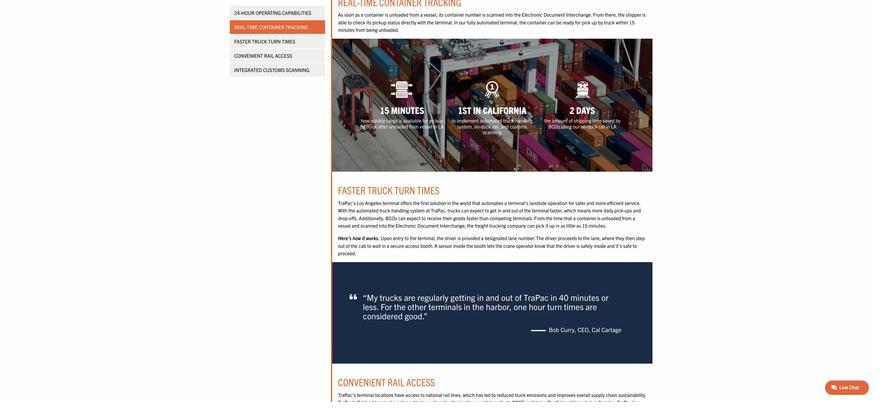 Task type: describe. For each thing, give the bounding box(es) containing it.
0 vertical spatial access
[[275, 53, 292, 59]]

can down the offers
[[399, 215, 406, 221]]

electronic inside the trapac's los angeles terminal offers the first solution in the world that automates a terminal's landside operation for safer and more efficient service. with the automated truck handling system at trapac, trucks can expect to get in and out of the terminal faster, which means more daily pick-ups and drop-offs. additionally, bcos can expect to receive their goods faster than competing terminals. from the time that a container is unloaded from a vessel and scanned into the electronic document interchange, the freight trucking company can pick it up in as little as 15 minutes.
[[396, 223, 417, 229]]

15 inside the 'as soon as a container is unloaded from a vessel, its container number is scanned into the electronic document interchange. from there, the shipper is able to check its pickup status directly with the terminal. in our fully automated terminal, the container can be ready for pick up by truck within 15 minutes from being unloaded.'
[[630, 19, 635, 25]]

24-
[[234, 10, 241, 16]]

1 vertical spatial convenient rail access
[[338, 376, 435, 389]]

able
[[338, 19, 347, 25]]

time
[[247, 24, 258, 30]]

one
[[514, 302, 527, 312]]

chain
[[606, 392, 618, 398]]

in inside 15 minutes how quickly cargo is available for pickup by truck after unloaded from vessel in la
[[434, 124, 438, 129]]

trucks inside "my trucks are regularly getting in and out of trapac in 40 minutes or less. for the other terminals in the harbor, one hour turn times are considered good."
[[380, 292, 402, 303]]

truck inside trapac's terminal locations have access to national rail lines, which has led to reduced truck emissions and improves overall supply chain sustainability. trapac's oakland terminal is adjacent to two rail yards allowing for a quick transfer to bnsf and union pacific's rail lines. in los angeles, trapac lo
[[515, 392, 526, 398]]

1 vertical spatial access
[[407, 376, 435, 389]]

"my trucks are regularly getting in and out of trapac in 40 minutes or less. for the other terminals in the harbor, one hour turn times are considered good."
[[363, 292, 609, 322]]

upon entry to the terminal, the driver is provided a designated lane number. the driver proceeds to the lane, where they then step out of the cab to wait in a secure access booth. a sensor inside the booth lets the crane operator know that the driver is safely inside and it's safe to proceed.
[[338, 235, 645, 257]]

can down the terminals.
[[528, 223, 535, 229]]

freight
[[475, 223, 489, 229]]

0 horizontal spatial rail
[[264, 53, 274, 59]]

and up competing
[[503, 208, 511, 214]]

trapac's terminal locations have access to national rail lines, which has led to reduced truck emissions and improves overall supply chain sustainability. trapac's oakland terminal is adjacent to two rail yards allowing for a quick transfer to bnsf and union pacific's rail lines. in los angeles, trapac lo
[[338, 392, 647, 403]]

is right shipper
[[643, 12, 646, 18]]

sustainability.
[[619, 392, 647, 398]]

as soon as a container is unloaded from a vessel, its container number is scanned into the electronic document interchange. from there, the shipper is able to check its pickup status directly with the terminal. in our fully automated terminal, the container can be ready for pick up by truck within 15 minutes from being unloaded.
[[338, 12, 646, 33]]

can down world
[[462, 208, 469, 214]]

into inside the trapac's los angeles terminal offers the first solution in the world that automates a terminal's landside operation for safer and more efficient service. with the automated truck handling system at trapac, trucks can expect to get in and out of the terminal faster, which means more daily pick-ups and drop-offs. additionally, bcos can expect to receive their goods faster than competing terminals. from the time that a container is unloaded from a vessel and scanned into the electronic document interchange, the freight trucking company can pick it up in as little as 15 minutes.
[[379, 223, 387, 229]]

know
[[535, 243, 546, 249]]

implement
[[457, 118, 479, 124]]

means
[[578, 208, 592, 214]]

the
[[537, 235, 544, 241]]

terminal down locations
[[375, 400, 392, 403]]

pick inside the trapac's los angeles terminal offers the first solution in the world that automates a terminal's landside operation for safer and more efficient service. with the automated truck handling system at trapac, trucks can expect to get in and out of the terminal faster, which means more daily pick-ups and drop-offs. additionally, bcos can expect to receive their goods faster than competing terminals. from the time that a container is unloaded from a vessel and scanned into the electronic document interchange, the freight trucking company can pick it up in as little as 15 minutes.
[[536, 223, 545, 229]]

using
[[561, 124, 572, 129]]

it's
[[617, 243, 623, 249]]

1 horizontal spatial faster truck turn times
[[338, 184, 440, 197]]

at
[[426, 208, 430, 214]]

times
[[564, 302, 584, 312]]

from down the check
[[356, 27, 366, 33]]

0 vertical spatial that
[[473, 200, 481, 206]]

to left two
[[417, 400, 421, 403]]

that inside upon entry to the terminal, the driver is provided a designated lane number. the driver proceeds to the lane, where they then step out of the cab to wait in a secure access booth. a sensor inside the booth lets the crane operator know that the driver is safely inside and it's safe to proceed.
[[547, 243, 555, 249]]

in right the get
[[498, 208, 502, 214]]

it inside the trapac's los angeles terminal offers the first solution in the world that automates a terminal's landside operation for safer and more efficient service. with the automated truck handling system at trapac, trucks can expect to get in and out of the terminal faster, which means more daily pick-ups and drop-offs. additionally, bcos can expect to receive their goods faster than competing terminals. from the time that a container is unloaded from a vessel and scanned into the electronic document interchange, the freight trucking company can pick it up in as little as 15 minutes.
[[546, 223, 549, 229]]

vessel,
[[424, 12, 438, 18]]

trucks inside the trapac's los angeles terminal offers the first solution in the world that automates a terminal's landside operation for safer and more efficient service. with the automated truck handling system at trapac, trucks can expect to get in and out of the terminal faster, which means more daily pick-ups and drop-offs. additionally, bcos can expect to receive their goods faster than competing terminals. from the time that a container is unloaded from a vessel and scanned into the electronic document interchange, the freight trucking company can pick it up in as little as 15 minutes.
[[448, 208, 461, 214]]

solid image
[[350, 293, 357, 302]]

in left "little"
[[556, 223, 560, 229]]

operator
[[517, 243, 534, 249]]

led
[[485, 392, 491, 398]]

terminal down landside
[[532, 208, 550, 214]]

customs
[[510, 124, 528, 129]]

a down service. in the right of the page
[[633, 215, 636, 221]]

real-time container tracking
[[234, 24, 308, 30]]

for
[[381, 302, 392, 312]]

shipping
[[574, 118, 592, 124]]

rail up yards
[[444, 392, 450, 398]]

emissions
[[527, 392, 547, 398]]

supply
[[592, 392, 605, 398]]

with
[[418, 19, 426, 25]]

scanned inside the 'as soon as a container is unloaded from a vessel, its container number is scanned into the electronic document interchange. from there, the shipper is able to check its pickup status directly with the terminal. in our fully automated terminal, the container can be ready for pick up by truck within 15 minutes from being unloaded.'
[[487, 12, 505, 18]]

la for 2 days
[[612, 124, 617, 129]]

to up two
[[421, 392, 425, 398]]

to up safely
[[579, 235, 583, 241]]

is right number
[[483, 12, 486, 18]]

integrated customs scanning link
[[230, 63, 325, 77]]

pickup inside 15 minutes how quickly cargo is available for pickup by truck after unloaded from vessel in la
[[429, 118, 443, 124]]

truck inside 15 minutes how quickly cargo is available for pickup by truck after unloaded from vessel in la
[[367, 124, 377, 129]]

to down reduced
[[508, 400, 512, 403]]

1 horizontal spatial faster
[[338, 184, 366, 197]]

automated inside the 'as soon as a container is unloaded from a vessel, its container number is scanned into the electronic document interchange. from there, the shipper is able to check its pickup status directly with the terminal. in our fully automated terminal, the container can be ready for pick up by truck within 15 minutes from being unloaded.'
[[477, 19, 499, 25]]

up inside the trapac's los angeles terminal offers the first solution in the world that automates a terminal's landside operation for safer and more efficient service. with the automated truck handling system at trapac, trucks can expect to get in and out of the terminal faster, which means more daily pick-ups and drop-offs. additionally, bcos can expect to receive their goods faster than competing terminals. from the time that a container is unloaded from a vessel and scanned into the electronic document interchange, the freight trucking company can pick it up in as little as 15 minutes.
[[550, 223, 555, 229]]

interchange.
[[567, 12, 593, 18]]

hour
[[529, 302, 546, 312]]

terminal up oakland
[[357, 392, 374, 398]]

bnsf
[[513, 400, 525, 403]]

terminal, inside the 'as soon as a container is unloaded from a vessel, its container number is scanned into the electronic document interchange. from there, the shipper is able to check its pickup status directly with the terminal. in our fully automated terminal, the container can be ready for pick up by truck within 15 minutes from being unloaded.'
[[500, 19, 519, 25]]

two
[[422, 400, 429, 403]]

little
[[567, 223, 576, 229]]

to right the cab
[[368, 243, 372, 249]]

from up directly at the top of the page
[[410, 12, 420, 18]]

than
[[480, 215, 489, 221]]

time inside 2 days the amount of shipping time saved by bcos using our on-dock rail in la
[[593, 118, 602, 124]]

1 vertical spatial that
[[564, 215, 573, 221]]

and up means
[[587, 200, 595, 206]]

proceed.
[[338, 251, 357, 257]]

a left terminal's
[[505, 200, 507, 206]]

wait
[[373, 243, 381, 249]]

harbor,
[[486, 302, 512, 312]]

1 vertical spatial its
[[367, 19, 372, 25]]

overall
[[577, 392, 591, 398]]

ready
[[563, 19, 575, 25]]

1 horizontal spatial turn
[[395, 184, 416, 197]]

0 horizontal spatial times
[[282, 38, 295, 44]]

to right led
[[492, 392, 496, 398]]

cartage
[[602, 326, 622, 334]]

automates
[[482, 200, 504, 206]]

how inside 15 minutes how quickly cargo is available for pickup by truck after unloaded from vessel in la
[[361, 118, 370, 124]]

number
[[466, 12, 482, 18]]

terminals
[[429, 302, 462, 312]]

1 horizontal spatial are
[[586, 302, 598, 312]]

a down upon
[[387, 243, 390, 249]]

1 vertical spatial it
[[362, 235, 365, 241]]

0 horizontal spatial expect
[[407, 215, 421, 221]]

0 horizontal spatial truck
[[252, 38, 267, 44]]

safe
[[624, 243, 632, 249]]

1 horizontal spatial truck
[[368, 184, 393, 197]]

1 horizontal spatial its
[[439, 12, 444, 18]]

into inside the 'as soon as a container is unloaded from a vessel, its container number is scanned into the electronic document interchange. from there, the shipper is able to check its pickup status directly with the terminal. in our fully automated terminal, the container can be ready for pick up by truck within 15 minutes from being unloaded.'
[[506, 12, 514, 18]]

out inside the trapac's los angeles terminal offers the first solution in the world that automates a terminal's landside operation for safer and more efficient service. with the automated truck handling system at trapac, trucks can expect to get in and out of the terminal faster, which means more daily pick-ups and drop-offs. additionally, bcos can expect to receive their goods faster than competing terminals. from the time that a container is unloaded from a vessel and scanned into the electronic document interchange, the freight trucking company can pick it up in as little as 15 minutes.
[[512, 208, 519, 214]]

of inside the trapac's los angeles terminal offers the first solution in the world that automates a terminal's landside operation for safer and more efficient service. with the automated truck handling system at trapac, trucks can expect to get in and out of the terminal faster, which means more daily pick-ups and drop-offs. additionally, bcos can expect to receive their goods faster than competing terminals. from the time that a container is unloaded from a vessel and scanned into the electronic document interchange, the freight trucking company can pick it up in as little as 15 minutes.
[[520, 208, 524, 214]]

and inside "my trucks are regularly getting in and out of trapac in 40 minutes or less. for the other terminals in the harbor, one hour turn times are considered good."
[[486, 292, 500, 303]]

hour
[[241, 10, 255, 16]]

vessel inside the trapac's los angeles terminal offers the first solution in the world that automates a terminal's landside operation for safer and more efficient service. with the automated truck handling system at trapac, trucks can expect to get in and out of the terminal faster, which means more daily pick-ups and drop-offs. additionally, bcos can expect to receive their goods faster than competing terminals. from the time that a container is unloaded from a vessel and scanned into the electronic document interchange, the freight trucking company can pick it up in as little as 15 minutes.
[[338, 223, 351, 229]]

rail down national
[[430, 400, 437, 403]]

here's how it works.
[[338, 235, 380, 241]]

and inside upon entry to the terminal, the driver is provided a designated lane number. the driver proceeds to the lane, where they then step out of the cab to wait in a secure access booth. a sensor inside the booth lets the crane operator know that the driver is safely inside and it's safe to proceed.
[[608, 243, 615, 249]]

capabilities
[[282, 10, 312, 16]]

up inside the 'as soon as a container is unloaded from a vessel, its container number is scanned into the electronic document interchange. from there, the shipper is able to check its pickup status directly with the terminal. in our fully automated terminal, the container can be ready for pick up by truck within 15 minutes from being unloaded.'
[[592, 19, 597, 25]]

0 vertical spatial convenient rail access
[[234, 53, 292, 59]]

faster,
[[551, 208, 564, 214]]

in inside 2 days the amount of shipping time saved by bcos using our on-dock rail in la
[[607, 124, 611, 129]]

for inside 15 minutes how quickly cargo is available for pickup by truck after unloaded from vessel in la
[[423, 118, 428, 124]]

to down system
[[422, 215, 426, 221]]

quick
[[478, 400, 489, 403]]

15 inside 15 minutes how quickly cargo is available for pickup by truck after unloaded from vessel in la
[[380, 104, 390, 116]]

truck inside the 'as soon as a container is unloaded from a vessel, its container number is scanned into the electronic document interchange. from there, the shipper is able to check its pickup status directly with the terminal. in our fully automated terminal, the container can be ready for pick up by truck within 15 minutes from being unloaded.'
[[605, 19, 615, 25]]

good."
[[405, 311, 428, 322]]

to right safe
[[633, 243, 637, 249]]

where
[[603, 235, 615, 241]]

handling inside the trapac's los angeles terminal offers the first solution in the world that automates a terminal's landside operation for safer and more efficient service. with the automated truck handling system at trapac, trucks can expect to get in and out of the terminal faster, which means more daily pick-ups and drop-offs. additionally, bcos can expect to receive their goods faster than competing terminals. from the time that a container is unloaded from a vessel and scanned into the electronic document interchange, the freight trucking company can pick it up in as little as 15 minutes.
[[392, 208, 409, 214]]

out inside upon entry to the terminal, the driver is provided a designated lane number. the driver proceeds to the lane, where they then step out of the cab to wait in a secure access booth. a sensor inside the booth lets the crane operator know that the driver is safely inside and it's safe to proceed.
[[338, 243, 345, 249]]

in inside the 'as soon as a container is unloaded from a vessel, its container number is scanned into the electronic document interchange. from there, the shipper is able to check its pickup status directly with the terminal. in our fully automated terminal, the container can be ready for pick up by truck within 15 minutes from being unloaded.'
[[455, 19, 458, 25]]

in right getting
[[478, 292, 484, 303]]

terminal left the offers
[[383, 200, 400, 206]]

rail,
[[493, 124, 500, 129]]

minutes inside "my trucks are regularly getting in and out of trapac in 40 minutes or less. for the other terminals in the harbor, one hour turn times are considered good."
[[571, 292, 600, 303]]

considered
[[363, 311, 403, 322]]

booth
[[475, 243, 487, 249]]

in inside "1st in california to implement automated truck handling system, on-dock rail, and customs scanning"
[[474, 104, 481, 116]]

has
[[476, 392, 484, 398]]

national
[[426, 392, 443, 398]]

2 days the amount of shipping time saved by bcos using our on-dock rail in la
[[545, 104, 621, 129]]

service.
[[625, 200, 641, 206]]

real-
[[234, 24, 247, 30]]

los inside the trapac's los angeles terminal offers the first solution in the world that automates a terminal's landside operation for safer and more efficient service. with the automated truck handling system at trapac, trucks can expect to get in and out of the terminal faster, which means more daily pick-ups and drop-offs. additionally, bcos can expect to receive their goods faster than competing terminals. from the time that a container is unloaded from a vessel and scanned into the electronic document interchange, the freight trucking company can pick it up in as little as 15 minutes.
[[357, 200, 364, 206]]

terminal, inside upon entry to the terminal, the driver is provided a designated lane number. the driver proceeds to the lane, where they then step out of the cab to wait in a secure access booth. a sensor inside the booth lets the crane operator know that the driver is safely inside and it's safe to proceed.
[[418, 235, 436, 241]]

truck inside "1st in california to implement automated truck handling system, on-dock rail, and customs scanning"
[[504, 118, 514, 124]]

pick-
[[615, 208, 625, 214]]

2 horizontal spatial as
[[577, 223, 582, 229]]

is left provided
[[458, 235, 461, 241]]

bcos inside 2 days the amount of shipping time saved by bcos using our on-dock rail in la
[[549, 124, 560, 129]]

scanning
[[286, 67, 310, 73]]

and down emissions
[[526, 400, 534, 403]]

for inside the trapac's los angeles terminal offers the first solution in the world that automates a terminal's landside operation for safer and more efficient service. with the automated truck handling system at trapac, trucks can expect to get in and out of the terminal faster, which means more daily pick-ups and drop-offs. additionally, bcos can expect to receive their goods faster than competing terminals. from the time that a container is unloaded from a vessel and scanned into the electronic document interchange, the freight trucking company can pick it up in as little as 15 minutes.
[[569, 200, 575, 206]]

cargo
[[387, 118, 398, 124]]

shipper
[[626, 12, 642, 18]]

in right terminals on the bottom of page
[[464, 302, 471, 312]]

here's
[[338, 235, 352, 241]]

pick inside the 'as soon as a container is unloaded from a vessel, its container number is scanned into the electronic document interchange. from there, the shipper is able to check its pickup status directly with the terminal. in our fully automated terminal, the container can be ready for pick up by truck within 15 minutes from being unloaded.'
[[582, 19, 591, 25]]

from inside the 'as soon as a container is unloaded from a vessel, its container number is scanned into the electronic document interchange. from there, the shipper is able to check its pickup status directly with the terminal. in our fully automated terminal, the container can be ready for pick up by truck within 15 minutes from being unloaded.'
[[594, 12, 604, 18]]

1 horizontal spatial driver
[[546, 235, 557, 241]]

from inside the trapac's los angeles terminal offers the first solution in the world that automates a terminal's landside operation for safer and more efficient service. with the automated truck handling system at trapac, trucks can expect to get in and out of the terminal faster, which means more daily pick-ups and drop-offs. additionally, bcos can expect to receive their goods faster than competing terminals. from the time that a container is unloaded from a vessel and scanned into the electronic document interchange, the freight trucking company can pick it up in as little as 15 minutes.
[[535, 215, 545, 221]]

being
[[367, 27, 378, 33]]

faster
[[467, 215, 479, 221]]

and down offs.
[[352, 223, 360, 229]]

as
[[338, 12, 343, 18]]

on- inside "1st in california to implement automated truck handling system, on-dock rail, and customs scanning"
[[475, 124, 481, 129]]

is up status
[[385, 12, 389, 18]]

is left safely
[[577, 243, 580, 249]]

unloaded inside the trapac's los angeles terminal offers the first solution in the world that automates a terminal's landside operation for safer and more efficient service. with the automated truck handling system at trapac, trucks can expect to get in and out of the terminal faster, which means more daily pick-ups and drop-offs. additionally, bcos can expect to receive their goods faster than competing terminals. from the time that a container is unloaded from a vessel and scanned into the electronic document interchange, the freight trucking company can pick it up in as little as 15 minutes.
[[602, 215, 621, 221]]

in right solution
[[448, 200, 451, 206]]

regularly
[[418, 292, 449, 303]]

works.
[[366, 235, 380, 241]]

getting
[[451, 292, 476, 303]]

other
[[408, 302, 427, 312]]

be
[[557, 19, 562, 25]]

a up the check
[[361, 12, 364, 18]]

out inside "my trucks are regularly getting in and out of trapac in 40 minutes or less. for the other terminals in the harbor, one hour turn times are considered good."
[[502, 292, 513, 303]]

to right the entry
[[405, 235, 409, 241]]

by inside 2 days the amount of shipping time saved by bcos using our on-dock rail in la
[[616, 118, 621, 124]]

trapac's los angeles terminal offers the first solution in the world that automates a terminal's landside operation for safer and more efficient service. with the automated truck handling system at trapac, trucks can expect to get in and out of the terminal faster, which means more daily pick-ups and drop-offs. additionally, bcos can expect to receive their goods faster than competing terminals. from the time that a container is unloaded from a vessel and scanned into the electronic document interchange, the freight trucking company can pick it up in as little as 15 minutes.
[[338, 200, 642, 229]]

upon
[[381, 235, 392, 241]]

safer
[[576, 200, 586, 206]]

reduced
[[497, 392, 514, 398]]

ups
[[625, 208, 633, 214]]

a up booth
[[481, 235, 484, 241]]

our inside the 'as soon as a container is unloaded from a vessel, its container number is scanned into the electronic document interchange. from there, the shipper is able to check its pickup status directly with the terminal. in our fully automated terminal, the container can be ready for pick up by truck within 15 minutes from being unloaded.'
[[460, 19, 466, 25]]

and inside "1st in california to implement automated truck handling system, on-dock rail, and customs scanning"
[[501, 124, 509, 129]]

offs.
[[350, 215, 358, 221]]

pickup inside the 'as soon as a container is unloaded from a vessel, its container number is scanned into the electronic document interchange. from there, the shipper is able to check its pickup status directly with the terminal. in our fully automated terminal, the container can be ready for pick up by truck within 15 minutes from being unloaded.'
[[373, 19, 387, 25]]

then
[[626, 235, 635, 241]]

1 horizontal spatial expect
[[471, 208, 484, 214]]

container left be
[[528, 19, 547, 25]]

convenient rail access link
[[230, 49, 325, 63]]

faster inside faster truck turn times link
[[234, 38, 251, 44]]



Task type: vqa. For each thing, say whether or not it's contained in the screenshot.


Task type: locate. For each thing, give the bounding box(es) containing it.
from
[[410, 12, 420, 18], [356, 27, 366, 33], [409, 124, 419, 129], [623, 215, 632, 221]]

from inside the trapac's los angeles terminal offers the first solution in the world that automates a terminal's landside operation for safer and more efficient service. with the automated truck handling system at trapac, trucks can expect to get in and out of the terminal faster, which means more daily pick-ups and drop-offs. additionally, bcos can expect to receive their goods faster than competing terminals. from the time that a container is unloaded from a vessel and scanned into the electronic document interchange, the freight trucking company can pick it up in as little as 15 minutes.
[[623, 215, 632, 221]]

bob curry, ceo, cal cartage
[[549, 326, 622, 334]]

turn
[[268, 38, 281, 44], [395, 184, 416, 197]]

oakland
[[357, 400, 374, 403]]

access
[[406, 243, 420, 249], [406, 392, 420, 398]]

2 vertical spatial out
[[502, 292, 513, 303]]

a up with
[[421, 12, 423, 18]]

1 vertical spatial handling
[[392, 208, 409, 214]]

minutes inside the 'as soon as a container is unloaded from a vessel, its container number is scanned into the electronic document interchange. from there, the shipper is able to check its pickup status directly with the terminal. in our fully automated terminal, the container can be ready for pick up by truck within 15 minutes from being unloaded.'
[[338, 27, 355, 33]]

bcos inside the trapac's los angeles terminal offers the first solution in the world that automates a terminal's landside operation for safer and more efficient service. with the automated truck handling system at trapac, trucks can expect to get in and out of the terminal faster, which means more daily pick-ups and drop-offs. additionally, bcos can expect to receive their goods faster than competing terminals. from the time that a container is unloaded from a vessel and scanned into the electronic document interchange, the freight trucking company can pick it up in as little as 15 minutes.
[[386, 215, 397, 221]]

drop-
[[338, 215, 350, 221]]

15 left 'minutes.'
[[583, 223, 588, 229]]

convenient up 'integrated'
[[234, 53, 263, 59]]

trapac's inside the trapac's los angeles terminal offers the first solution in the world that automates a terminal's landside operation for safer and more efficient service. with the automated truck handling system at trapac, trucks can expect to get in and out of the terminal faster, which means more daily pick-ups and drop-offs. additionally, bcos can expect to receive their goods faster than competing terminals. from the time that a container is unloaded from a vessel and scanned into the electronic document interchange, the freight trucking company can pick it up in as little as 15 minutes.
[[338, 200, 356, 206]]

0 horizontal spatial convenient
[[234, 53, 263, 59]]

2 dock from the left
[[588, 124, 598, 129]]

truck inside the trapac's los angeles terminal offers the first solution in the world that automates a terminal's landside operation for safer and more efficient service. with the automated truck handling system at trapac, trucks can expect to get in and out of the terminal faster, which means more daily pick-ups and drop-offs. additionally, bcos can expect to receive their goods faster than competing terminals. from the time that a container is unloaded from a vessel and scanned into the electronic document interchange, the freight trucking company can pick it up in as little as 15 minutes.
[[380, 208, 391, 214]]

0 horizontal spatial time
[[554, 215, 563, 221]]

rail
[[599, 124, 606, 129], [444, 392, 450, 398], [430, 400, 437, 403], [566, 400, 573, 403]]

scanned inside the trapac's los angeles terminal offers the first solution in the world that automates a terminal's landside operation for safer and more efficient service. with the automated truck handling system at trapac, trucks can expect to get in and out of the terminal faster, which means more daily pick-ups and drop-offs. additionally, bcos can expect to receive their goods faster than competing terminals. from the time that a container is unloaded from a vessel and scanned into the electronic document interchange, the freight trucking company can pick it up in as little as 15 minutes.
[[361, 223, 378, 229]]

1 access from the top
[[406, 243, 420, 249]]

which
[[565, 208, 577, 214], [463, 392, 475, 398]]

times
[[282, 38, 295, 44], [417, 184, 440, 197]]

container inside the trapac's los angeles terminal offers the first solution in the world that automates a terminal's landside operation for safer and more efficient service. with the automated truck handling system at trapac, trucks can expect to get in and out of the terminal faster, which means more daily pick-ups and drop-offs. additionally, bcos can expect to receive their goods faster than competing terminals. from the time that a container is unloaded from a vessel and scanned into the electronic document interchange, the freight trucking company can pick it up in as little as 15 minutes.
[[577, 215, 597, 221]]

in right terminal.
[[455, 19, 458, 25]]

in inside trapac's terminal locations have access to national rail lines, which has led to reduced truck emissions and improves overall supply chain sustainability. trapac's oakland terminal is adjacent to two rail yards allowing for a quick transfer to bnsf and union pacific's rail lines. in los angeles, trapac lo
[[586, 400, 590, 403]]

pick
[[582, 19, 591, 25], [536, 223, 545, 229]]

0 vertical spatial how
[[361, 118, 370, 124]]

truck left after
[[367, 124, 377, 129]]

solution
[[430, 200, 447, 206]]

0 vertical spatial our
[[460, 19, 466, 25]]

lines.
[[574, 400, 585, 403]]

to right able
[[348, 19, 352, 25]]

1 vertical spatial into
[[379, 223, 387, 229]]

for inside the 'as soon as a container is unloaded from a vessel, its container number is scanned into the electronic document interchange. from there, the shipper is able to check its pickup status directly with the terminal. in our fully automated terminal, the container can be ready for pick up by truck within 15 minutes from being unloaded.'
[[576, 19, 581, 25]]

can left be
[[548, 19, 556, 25]]

to left the get
[[485, 208, 490, 214]]

1 la from the left
[[439, 124, 444, 129]]

la
[[439, 124, 444, 129], [612, 124, 617, 129]]

la for 15 minutes
[[439, 124, 444, 129]]

designated
[[485, 235, 508, 241]]

in inside upon entry to the terminal, the driver is provided a designated lane number. the driver proceeds to the lane, where they then step out of the cab to wait in a secure access booth. a sensor inside the booth lets the crane operator know that the driver is safely inside and it's safe to proceed.
[[382, 243, 386, 249]]

1 horizontal spatial handling
[[516, 118, 533, 124]]

0 horizontal spatial are
[[404, 292, 416, 303]]

as right "little"
[[577, 223, 582, 229]]

to inside "1st in california to implement automated truck handling system, on-dock rail, and customs scanning"
[[452, 118, 456, 124]]

40
[[560, 292, 569, 303]]

1 dock from the left
[[481, 124, 491, 129]]

1 horizontal spatial as
[[561, 223, 566, 229]]

by inside the 'as soon as a container is unloaded from a vessel, its container number is scanned into the electronic document interchange. from there, the shipper is able to check its pickup status directly with the terminal. in our fully automated terminal, the container can be ready for pick up by truck within 15 minutes from being unloaded.'
[[599, 19, 603, 25]]

1st in california to implement automated truck handling system, on-dock rail, and customs scanning
[[452, 104, 533, 135]]

from down landside
[[535, 215, 545, 221]]

times up first
[[417, 184, 440, 197]]

0 horizontal spatial its
[[367, 19, 372, 25]]

1 vertical spatial more
[[593, 208, 603, 214]]

within
[[616, 19, 629, 25]]

1 vertical spatial document
[[418, 223, 439, 229]]

is inside trapac's terminal locations have access to national rail lines, which has led to reduced truck emissions and improves overall supply chain sustainability. trapac's oakland terminal is adjacent to two rail yards allowing for a quick transfer to bnsf and union pacific's rail lines. in los angeles, trapac lo
[[393, 400, 397, 403]]

1 horizontal spatial our
[[574, 124, 580, 129]]

in right available
[[434, 124, 438, 129]]

lane,
[[591, 235, 601, 241]]

booth.
[[421, 243, 434, 249]]

daily
[[604, 208, 614, 214]]

scanning
[[483, 129, 502, 135]]

1 horizontal spatial dock
[[588, 124, 598, 129]]

container down means
[[577, 215, 597, 221]]

faster truck turn times up angeles
[[338, 184, 440, 197]]

handling inside "1st in california to implement automated truck handling system, on-dock rail, and customs scanning"
[[516, 118, 533, 124]]

3 trapac's from the top
[[338, 400, 356, 403]]

in left 40
[[551, 292, 558, 303]]

0 horizontal spatial faster
[[234, 38, 251, 44]]

and right rail,
[[501, 124, 509, 129]]

faster truck turn times link
[[230, 35, 325, 48]]

2 vertical spatial automated
[[357, 208, 379, 214]]

how left quickly at the left
[[361, 118, 370, 124]]

is inside 15 minutes how quickly cargo is available for pickup by truck after unloaded from vessel in la
[[399, 118, 402, 124]]

minutes.
[[589, 223, 607, 229]]

to inside the 'as soon as a container is unloaded from a vessel, its container number is scanned into the electronic document interchange. from there, the shipper is able to check its pickup status directly with the terminal. in our fully automated terminal, the container can be ready for pick up by truck within 15 minutes from being unloaded.'
[[348, 19, 352, 25]]

1 on- from the left
[[475, 124, 481, 129]]

1 horizontal spatial access
[[407, 376, 435, 389]]

it left "little"
[[546, 223, 549, 229]]

rail inside 2 days the amount of shipping time saved by bcos using our on-dock rail in la
[[599, 124, 606, 129]]

their
[[443, 215, 453, 221]]

1 vertical spatial up
[[550, 223, 555, 229]]

sensor
[[439, 243, 453, 249]]

0 vertical spatial faster
[[234, 38, 251, 44]]

unloaded up status
[[390, 12, 409, 18]]

the inside 2 days the amount of shipping time saved by bcos using our on-dock rail in la
[[545, 118, 551, 124]]

which inside the trapac's los angeles terminal offers the first solution in the world that automates a terminal's landside operation for safer and more efficient service. with the automated truck handling system at trapac, trucks can expect to get in and out of the terminal faster, which means more daily pick-ups and drop-offs. additionally, bcos can expect to receive their goods faster than competing terminals. from the time that a container is unloaded from a vessel and scanned into the electronic document interchange, the freight trucking company can pick it up in as little as 15 minutes.
[[565, 208, 577, 214]]

interchange,
[[440, 223, 466, 229]]

"my
[[363, 292, 378, 303]]

its
[[439, 12, 444, 18], [367, 19, 372, 25]]

and left one
[[486, 292, 500, 303]]

amount
[[553, 118, 568, 124]]

electronic inside the 'as soon as a container is unloaded from a vessel, its container number is scanned into the electronic document interchange. from there, the shipper is able to check its pickup status directly with the terminal. in our fully automated terminal, the container can be ready for pick up by truck within 15 minutes from being unloaded.'
[[522, 12, 543, 18]]

1 vertical spatial 15
[[380, 104, 390, 116]]

1 horizontal spatial 15
[[583, 223, 588, 229]]

with
[[338, 208, 348, 214]]

0 horizontal spatial dock
[[481, 124, 491, 129]]

for right available
[[423, 118, 428, 124]]

truck
[[252, 38, 267, 44], [368, 184, 393, 197]]

0 vertical spatial faster truck turn times
[[234, 38, 295, 44]]

1 horizontal spatial bcos
[[549, 124, 560, 129]]

driver
[[445, 235, 457, 241], [546, 235, 557, 241], [564, 243, 576, 249]]

document inside the 'as soon as a container is unloaded from a vessel, its container number is scanned into the electronic document interchange. from there, the shipper is able to check its pickup status directly with the terminal. in our fully automated terminal, the container can be ready for pick up by truck within 15 minutes from being unloaded.'
[[544, 12, 566, 18]]

0 horizontal spatial faster truck turn times
[[234, 38, 295, 44]]

0 horizontal spatial vessel
[[338, 223, 351, 229]]

unloaded inside 15 minutes how quickly cargo is available for pickup by truck after unloaded from vessel in la
[[389, 124, 408, 129]]

trapac inside trapac's terminal locations have access to national rail lines, which has led to reduced truck emissions and improves overall supply chain sustainability. trapac's oakland terminal is adjacent to two rail yards allowing for a quick transfer to bnsf and union pacific's rail lines. in los angeles, trapac lo
[[618, 400, 632, 403]]

turn up the offers
[[395, 184, 416, 197]]

24-hour operating capabilities
[[234, 10, 312, 16]]

access inside trapac's terminal locations have access to national rail lines, which has led to reduced truck emissions and improves overall supply chain sustainability. trapac's oakland terminal is adjacent to two rail yards allowing for a quick transfer to bnsf and union pacific's rail lines. in los angeles, trapac lo
[[406, 392, 420, 398]]

customs
[[263, 67, 285, 73]]

inside down lane,
[[594, 243, 607, 249]]

of inside 2 days the amount of shipping time saved by bcos using our on-dock rail in la
[[569, 118, 573, 124]]

0 horizontal spatial pick
[[536, 223, 545, 229]]

out down here's
[[338, 243, 345, 249]]

access down faster truck turn times link
[[275, 53, 292, 59]]

0 horizontal spatial bcos
[[386, 215, 397, 221]]

2 trapac's from the top
[[338, 392, 356, 398]]

bcos right 'additionally,'
[[386, 215, 397, 221]]

access up national
[[407, 376, 435, 389]]

system,
[[458, 124, 474, 129]]

1 horizontal spatial which
[[565, 208, 577, 214]]

how
[[361, 118, 370, 124], [353, 235, 361, 241]]

1 vertical spatial automated
[[480, 118, 503, 124]]

document inside the trapac's los angeles terminal offers the first solution in the world that automates a terminal's landside operation for safer and more efficient service. with the automated truck handling system at trapac, trucks can expect to get in and out of the terminal faster, which means more daily pick-ups and drop-offs. additionally, bcos can expect to receive their goods faster than competing terminals. from the time that a container is unloaded from a vessel and scanned into the electronic document interchange, the freight trucking company can pick it up in as little as 15 minutes.
[[418, 223, 439, 229]]

scanned down 'additionally,'
[[361, 223, 378, 229]]

0 vertical spatial up
[[592, 19, 597, 25]]

2 horizontal spatial driver
[[564, 243, 576, 249]]

dock
[[481, 124, 491, 129], [588, 124, 598, 129]]

driver up sensor in the bottom of the page
[[445, 235, 457, 241]]

1 horizontal spatial it
[[546, 223, 549, 229]]

handling
[[516, 118, 533, 124], [392, 208, 409, 214]]

0 horizontal spatial by
[[361, 124, 366, 129]]

0 horizontal spatial turn
[[268, 38, 281, 44]]

is up 'minutes.'
[[598, 215, 601, 221]]

trapac's for oakland
[[338, 392, 356, 398]]

los inside trapac's terminal locations have access to national rail lines, which has led to reduced truck emissions and improves overall supply chain sustainability. trapac's oakland terminal is adjacent to two rail yards allowing for a quick transfer to bnsf and union pacific's rail lines. in los angeles, trapac lo
[[591, 400, 598, 403]]

check
[[353, 19, 366, 25]]

2 vertical spatial that
[[547, 243, 555, 249]]

which down safer in the right of the page
[[565, 208, 577, 214]]

status
[[388, 19, 400, 25]]

dock inside 2 days the amount of shipping time saved by bcos using our on-dock rail in la
[[588, 124, 598, 129]]

1 horizontal spatial into
[[506, 12, 514, 18]]

0 horizontal spatial that
[[473, 200, 481, 206]]

document up be
[[544, 12, 566, 18]]

vessel down drop-
[[338, 223, 351, 229]]

have
[[395, 392, 405, 398]]

its up terminal.
[[439, 12, 444, 18]]

for inside trapac's terminal locations have access to national rail lines, which has led to reduced truck emissions and improves overall supply chain sustainability. trapac's oakland terminal is adjacent to two rail yards allowing for a quick transfer to bnsf and union pacific's rail lines. in los angeles, trapac lo
[[468, 400, 473, 403]]

bcos
[[549, 124, 560, 129], [386, 215, 397, 221]]

available
[[404, 118, 422, 124]]

expect
[[471, 208, 484, 214], [407, 215, 421, 221]]

los down supply
[[591, 400, 598, 403]]

from down ups
[[623, 215, 632, 221]]

company
[[508, 223, 527, 229]]

dock inside "1st in california to implement automated truck handling system, on-dock rail, and customs scanning"
[[481, 124, 491, 129]]

rail up integrated customs scanning
[[264, 53, 274, 59]]

1 horizontal spatial convenient rail access
[[338, 376, 435, 389]]

a inside trapac's terminal locations have access to national rail lines, which has led to reduced truck emissions and improves overall supply chain sustainability. trapac's oakland terminal is adjacent to two rail yards allowing for a quick transfer to bnsf and union pacific's rail lines. in los angeles, trapac lo
[[474, 400, 477, 403]]

time inside the trapac's los angeles terminal offers the first solution in the world that automates a terminal's landside operation for safer and more efficient service. with the automated truck handling system at trapac, trucks can expect to get in and out of the terminal faster, which means more daily pick-ups and drop-offs. additionally, bcos can expect to receive their goods faster than competing terminals. from the time that a container is unloaded from a vessel and scanned into the electronic document interchange, the freight trucking company can pick it up in as little as 15 minutes.
[[554, 215, 563, 221]]

goods
[[454, 215, 466, 221]]

1 inside from the left
[[454, 243, 466, 249]]

1 vertical spatial faster truck turn times
[[338, 184, 440, 197]]

out left one
[[502, 292, 513, 303]]

angeles,
[[599, 400, 617, 403]]

unloaded.
[[379, 27, 400, 33]]

as up the check
[[355, 12, 360, 18]]

1 vertical spatial expect
[[407, 215, 421, 221]]

of inside upon entry to the terminal, the driver is provided a designated lane number. the driver proceeds to the lane, where they then step out of the cab to wait in a secure access booth. a sensor inside the booth lets the crane operator know that the driver is safely inside and it's safe to proceed.
[[346, 243, 350, 249]]

1 vertical spatial turn
[[395, 184, 416, 197]]

up
[[592, 19, 597, 25], [550, 223, 555, 229]]

terminal.
[[435, 19, 453, 25]]

number.
[[519, 235, 536, 241]]

are
[[404, 292, 416, 303], [586, 302, 598, 312]]

of
[[569, 118, 573, 124], [520, 208, 524, 214], [346, 243, 350, 249], [515, 292, 522, 303]]

pick down the interchange.
[[582, 19, 591, 25]]

0 vertical spatial pickup
[[373, 19, 387, 25]]

1 vertical spatial pick
[[536, 223, 545, 229]]

0 vertical spatial which
[[565, 208, 577, 214]]

after
[[378, 124, 388, 129]]

by left quickly at the left
[[361, 124, 366, 129]]

0 vertical spatial minutes
[[338, 27, 355, 33]]

safely
[[581, 243, 593, 249]]

our left fully on the top
[[460, 19, 466, 25]]

how up the cab
[[353, 235, 361, 241]]

trapac left 40
[[524, 292, 549, 303]]

1 vertical spatial minutes
[[571, 292, 600, 303]]

automated
[[477, 19, 499, 25], [480, 118, 503, 124], [357, 208, 379, 214]]

it up the cab
[[362, 235, 365, 241]]

1 vertical spatial vessel
[[338, 223, 351, 229]]

1 vertical spatial in
[[586, 400, 590, 403]]

which left has
[[463, 392, 475, 398]]

convenient rail access up integrated customs scanning
[[234, 53, 292, 59]]

1 vertical spatial trapac's
[[338, 392, 356, 398]]

2 horizontal spatial by
[[616, 118, 621, 124]]

2 on- from the left
[[581, 124, 588, 129]]

0 horizontal spatial it
[[362, 235, 365, 241]]

pickup up "being"
[[373, 19, 387, 25]]

from
[[594, 12, 604, 18], [535, 215, 545, 221]]

1 horizontal spatial pickup
[[429, 118, 443, 124]]

container
[[259, 24, 284, 30]]

expect up faster
[[471, 208, 484, 214]]

first
[[421, 200, 429, 206]]

is inside the trapac's los angeles terminal offers the first solution in the world that automates a terminal's landside operation for safer and more efficient service. with the automated truck handling system at trapac, trucks can expect to get in and out of the terminal faster, which means more daily pick-ups and drop-offs. additionally, bcos can expect to receive their goods faster than competing terminals. from the time that a container is unloaded from a vessel and scanned into the electronic document interchange, the freight trucking company can pick it up in as little as 15 minutes.
[[598, 215, 601, 221]]

0 vertical spatial more
[[596, 200, 607, 206]]

truck down time
[[252, 38, 267, 44]]

trapac inside "my trucks are regularly getting in and out of trapac in 40 minutes or less. for the other terminals in the harbor, one hour turn times are considered good."
[[524, 292, 549, 303]]

vessel inside 15 minutes how quickly cargo is available for pickup by truck after unloaded from vessel in la
[[420, 124, 433, 129]]

1 horizontal spatial inside
[[594, 243, 607, 249]]

dock left rail,
[[481, 124, 491, 129]]

container up "being"
[[365, 12, 384, 18]]

can inside the 'as soon as a container is unloaded from a vessel, its container number is scanned into the electronic document interchange. from there, the shipper is able to check its pickup status directly with the terminal. in our fully automated terminal, the container can be ready for pick up by truck within 15 minutes from being unloaded.'
[[548, 19, 556, 25]]

la inside 2 days the amount of shipping time saved by bcos using our on-dock rail in la
[[612, 124, 617, 129]]

1 horizontal spatial terminal,
[[500, 19, 519, 25]]

0 vertical spatial time
[[593, 118, 602, 124]]

get
[[491, 208, 497, 214]]

quickly
[[371, 118, 385, 124]]

0 vertical spatial in
[[455, 19, 458, 25]]

trapac,
[[431, 208, 447, 214]]

0 vertical spatial truck
[[252, 38, 267, 44]]

1 vertical spatial out
[[338, 243, 345, 249]]

and right ups
[[634, 208, 642, 214]]

of down 2
[[569, 118, 573, 124]]

inside
[[454, 243, 466, 249], [594, 243, 607, 249]]

trapac's
[[338, 200, 356, 206], [338, 392, 356, 398], [338, 400, 356, 403]]

access inside upon entry to the terminal, the driver is provided a designated lane number. the driver proceeds to the lane, where they then step out of the cab to wait in a secure access booth. a sensor inside the booth lets the crane operator know that the driver is safely inside and it's safe to proceed.
[[406, 243, 420, 249]]

adjacent
[[398, 400, 416, 403]]

0 horizontal spatial as
[[355, 12, 360, 18]]

1 horizontal spatial rail
[[388, 376, 405, 389]]

on- inside 2 days the amount of shipping time saved by bcos using our on-dock rail in la
[[581, 124, 588, 129]]

truck down "there,"
[[605, 19, 615, 25]]

1 vertical spatial which
[[463, 392, 475, 398]]

time down faster,
[[554, 215, 563, 221]]

1 horizontal spatial trucks
[[448, 208, 461, 214]]

0 horizontal spatial trucks
[[380, 292, 402, 303]]

0 horizontal spatial los
[[357, 200, 364, 206]]

1 horizontal spatial convenient
[[338, 376, 386, 389]]

automated inside "1st in california to implement automated truck handling system, on-dock rail, and customs scanning"
[[480, 118, 503, 124]]

unloaded down daily
[[602, 215, 621, 221]]

document down 'receive'
[[418, 223, 439, 229]]

of left 'hour'
[[515, 292, 522, 303]]

integrated
[[234, 67, 262, 73]]

and left 'it's'
[[608, 243, 615, 249]]

2 inside from the left
[[594, 243, 607, 249]]

are up good."
[[404, 292, 416, 303]]

2 access from the top
[[406, 392, 420, 398]]

automated up scanning
[[480, 118, 503, 124]]

our right the using on the right top of page
[[574, 124, 580, 129]]

truck down angeles
[[380, 208, 391, 214]]

1 trapac's from the top
[[338, 200, 356, 206]]

0 vertical spatial document
[[544, 12, 566, 18]]

1 vertical spatial faster
[[338, 184, 366, 197]]

our inside 2 days the amount of shipping time saved by bcos using our on-dock rail in la
[[574, 124, 580, 129]]

0 vertical spatial it
[[546, 223, 549, 229]]

the
[[515, 12, 521, 18], [619, 12, 625, 18], [428, 19, 434, 25], [520, 19, 527, 25], [545, 118, 551, 124], [414, 200, 420, 206], [453, 200, 459, 206], [349, 208, 355, 214], [525, 208, 531, 214], [546, 215, 553, 221], [388, 223, 395, 229], [467, 223, 474, 229], [410, 235, 417, 241], [437, 235, 444, 241], [584, 235, 590, 241], [351, 243, 358, 249], [467, 243, 474, 249], [496, 243, 503, 249], [556, 243, 563, 249], [394, 302, 406, 312], [473, 302, 484, 312]]

transfer
[[490, 400, 506, 403]]

by inside 15 minutes how quickly cargo is available for pickup by truck after unloaded from vessel in la
[[361, 124, 366, 129]]

fully
[[467, 19, 476, 25]]

from left "there,"
[[594, 12, 604, 18]]

1 vertical spatial from
[[535, 215, 545, 221]]

2
[[570, 104, 575, 116]]

on- right system,
[[475, 124, 481, 129]]

and up pacific's
[[549, 392, 556, 398]]

saved
[[603, 118, 615, 124]]

faster truck turn times
[[234, 38, 295, 44], [338, 184, 440, 197]]

1 horizontal spatial times
[[417, 184, 440, 197]]

rail right shipping
[[599, 124, 606, 129]]

2 vertical spatial trapac's
[[338, 400, 356, 403]]

which inside trapac's terminal locations have access to national rail lines, which has led to reduced truck emissions and improves overall supply chain sustainability. trapac's oakland terminal is adjacent to two rail yards allowing for a quick transfer to bnsf and union pacific's rail lines. in los angeles, trapac lo
[[463, 392, 475, 398]]

time left saved
[[593, 118, 602, 124]]

vessel
[[420, 124, 433, 129], [338, 223, 351, 229]]

faster up with
[[338, 184, 366, 197]]

0 horizontal spatial driver
[[445, 235, 457, 241]]

on- down days
[[581, 124, 588, 129]]

2 la from the left
[[612, 124, 617, 129]]

15 inside the trapac's los angeles terminal offers the first solution in the world that automates a terminal's landside operation for safer and more efficient service. with the automated truck handling system at trapac, trucks can expect to get in and out of the terminal faster, which means more daily pick-ups and drop-offs. additionally, bcos can expect to receive their goods faster than competing terminals. from the time that a container is unloaded from a vessel and scanned into the electronic document interchange, the freight trucking company can pick it up in as little as 15 minutes.
[[583, 223, 588, 229]]

landside
[[530, 200, 547, 206]]

1 vertical spatial convenient
[[338, 376, 386, 389]]

up down the interchange.
[[592, 19, 597, 25]]

trapac's for with
[[338, 200, 356, 206]]

there,
[[605, 12, 618, 18]]

up down faster,
[[550, 223, 555, 229]]

la inside 15 minutes how quickly cargo is available for pickup by truck after unloaded from vessel in la
[[439, 124, 444, 129]]

of inside "my trucks are regularly getting in and out of trapac in 40 minutes or less. for the other terminals in the harbor, one hour turn times are considered good."
[[515, 292, 522, 303]]

a up "little"
[[574, 215, 576, 221]]

truck down "california"
[[504, 118, 514, 124]]

faster truck turn times down real-time container tracking
[[234, 38, 295, 44]]

1 vertical spatial trucks
[[380, 292, 402, 303]]

container
[[365, 12, 384, 18], [445, 12, 465, 18], [528, 19, 547, 25], [577, 215, 597, 221]]

of up the terminals.
[[520, 208, 524, 214]]

0 horizontal spatial pickup
[[373, 19, 387, 25]]

out down terminal's
[[512, 208, 519, 214]]

0 horizontal spatial scanned
[[361, 223, 378, 229]]

efficient
[[608, 200, 624, 206]]

0 vertical spatial scanned
[[487, 12, 505, 18]]

0 horizontal spatial in
[[455, 19, 458, 25]]

0 vertical spatial bcos
[[549, 124, 560, 129]]

container up terminal.
[[445, 12, 465, 18]]

0 vertical spatial vessel
[[420, 124, 433, 129]]

1 horizontal spatial in
[[586, 400, 590, 403]]

automated inside the trapac's los angeles terminal offers the first solution in the world that automates a terminal's landside operation for safer and more efficient service. with the automated truck handling system at trapac, trucks can expect to get in and out of the terminal faster, which means more daily pick-ups and drop-offs. additionally, bcos can expect to receive their goods faster than competing terminals. from the time that a container is unloaded from a vessel and scanned into the electronic document interchange, the freight trucking company can pick it up in as little as 15 minutes.
[[357, 208, 379, 214]]

unloaded right after
[[389, 124, 408, 129]]

0 vertical spatial pick
[[582, 19, 591, 25]]

15 up quickly at the left
[[380, 104, 390, 116]]

rail down improves
[[566, 400, 573, 403]]

1 vertical spatial time
[[554, 215, 563, 221]]

los left angeles
[[357, 200, 364, 206]]

0 horizontal spatial our
[[460, 19, 466, 25]]

0 vertical spatial trucks
[[448, 208, 461, 214]]

terminals.
[[513, 215, 534, 221]]

bcos left the using on the right top of page
[[549, 124, 560, 129]]

unloaded inside the 'as soon as a container is unloaded from a vessel, its container number is scanned into the electronic document interchange. from there, the shipper is able to check its pickup status directly with the terminal. in our fully automated terminal, the container can be ready for pick up by truck within 15 minutes from being unloaded.'
[[390, 12, 409, 18]]

0 vertical spatial automated
[[477, 19, 499, 25]]

as inside the 'as soon as a container is unloaded from a vessel, its container number is scanned into the electronic document interchange. from there, the shipper is able to check its pickup status directly with the terminal. in our fully automated terminal, the container can be ready for pick up by truck within 15 minutes from being unloaded.'
[[355, 12, 360, 18]]

2 horizontal spatial 15
[[630, 19, 635, 25]]

0 vertical spatial its
[[439, 12, 444, 18]]

from inside 15 minutes how quickly cargo is available for pickup by truck after unloaded from vessel in la
[[409, 124, 419, 129]]

1 vertical spatial how
[[353, 235, 361, 241]]

for down the interchange.
[[576, 19, 581, 25]]

additionally,
[[359, 215, 385, 221]]



